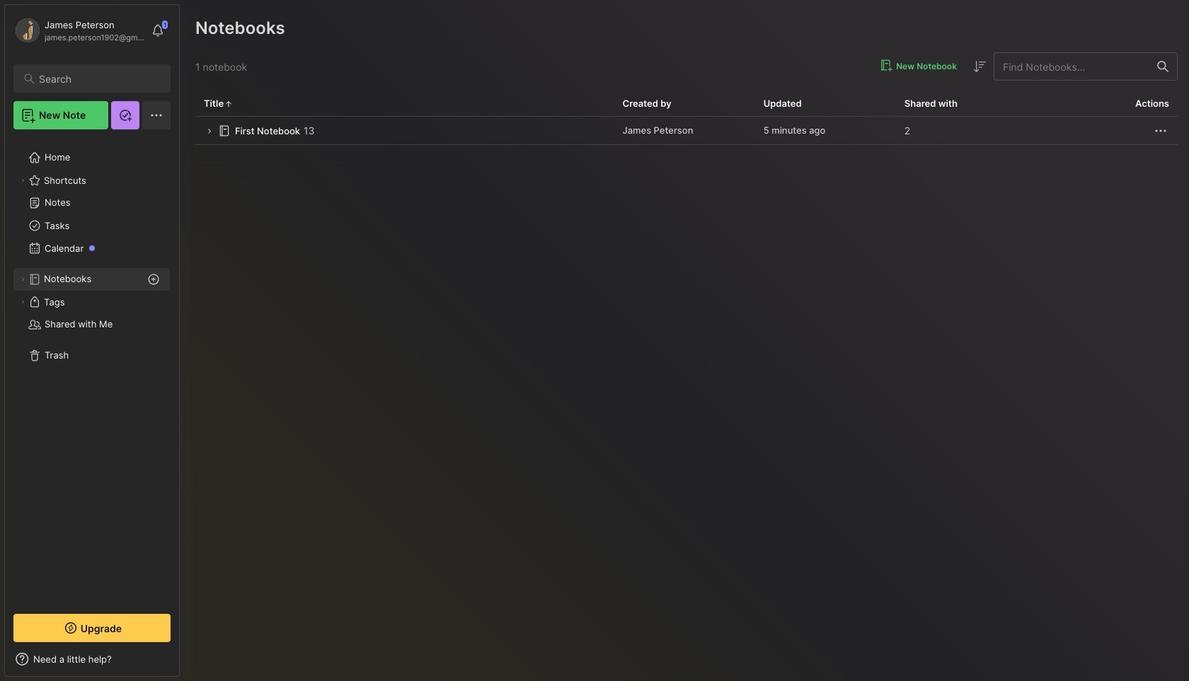 Task type: describe. For each thing, give the bounding box(es) containing it.
More actions field
[[1153, 122, 1170, 139]]

Sort field
[[971, 58, 988, 75]]

sort options image
[[971, 58, 988, 75]]

click to collapse image
[[179, 656, 189, 673]]

more actions image
[[1153, 122, 1170, 139]]

tree inside main element
[[5, 138, 179, 602]]

Account field
[[13, 16, 144, 45]]

main element
[[0, 0, 184, 682]]

expand notebooks image
[[18, 275, 27, 284]]



Task type: locate. For each thing, give the bounding box(es) containing it.
arrow image
[[204, 126, 215, 137]]

Search text field
[[39, 72, 158, 86]]

tree
[[5, 138, 179, 602]]

None search field
[[39, 70, 158, 87]]

none search field inside main element
[[39, 70, 158, 87]]

Find Notebooks… text field
[[995, 55, 1149, 78]]

expand tags image
[[18, 298, 27, 307]]

row
[[195, 117, 1178, 145]]

WHAT'S NEW field
[[5, 649, 179, 671]]



Task type: vqa. For each thing, say whether or not it's contained in the screenshot.
tree at the left
yes



